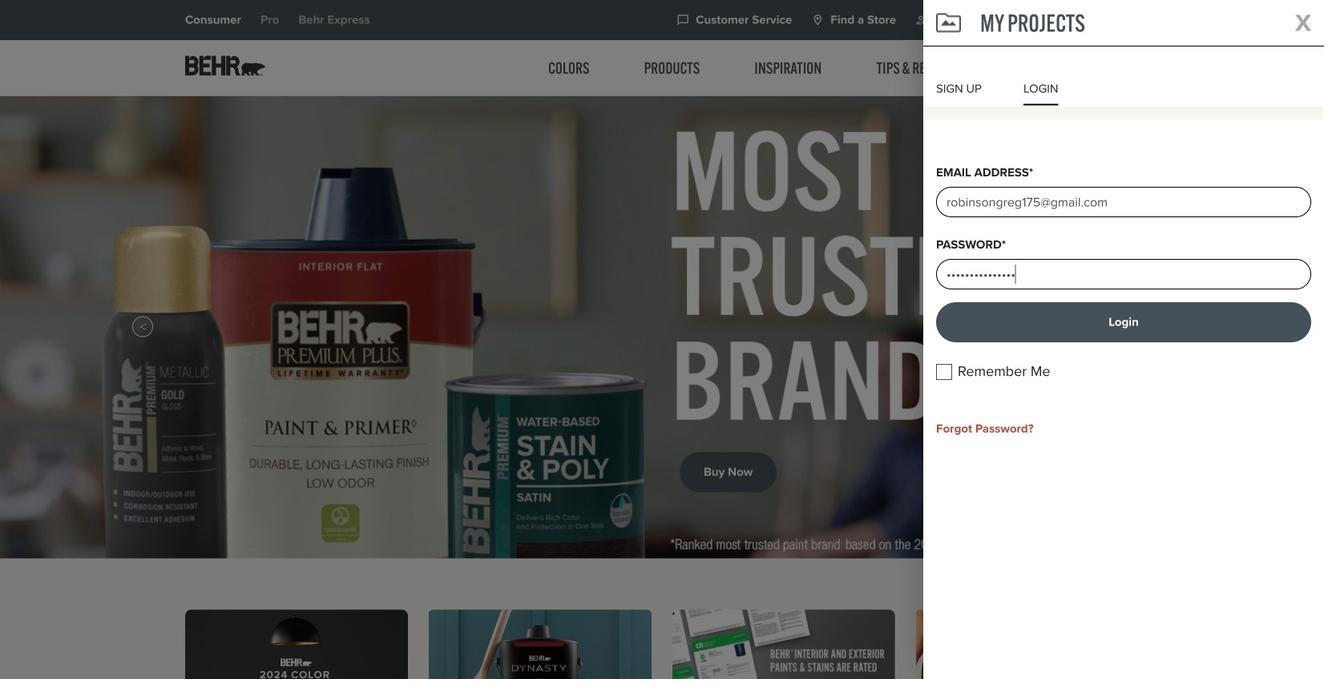 Task type: describe. For each thing, give the bounding box(es) containing it.
consumer reports promo tile image
[[673, 610, 896, 679]]

Password password field
[[937, 259, 1312, 290]]

color of the year 2024 image
[[185, 610, 408, 679]]

us flag image
[[1030, 8, 1074, 32]]

pour lid image
[[917, 610, 1140, 679]]

behr logo image
[[185, 56, 265, 76]]



Task type: vqa. For each thing, say whether or not it's contained in the screenshot.
The 'When'
no



Task type: locate. For each thing, give the bounding box(es) containing it.
can of behr premium plus flat interior paint and the words most trusted paint brand* in foreground. image
[[0, 96, 1325, 559]]

Login Form Email Address text field
[[937, 187, 1312, 217]]

paint can with brush image
[[429, 610, 652, 679]]



